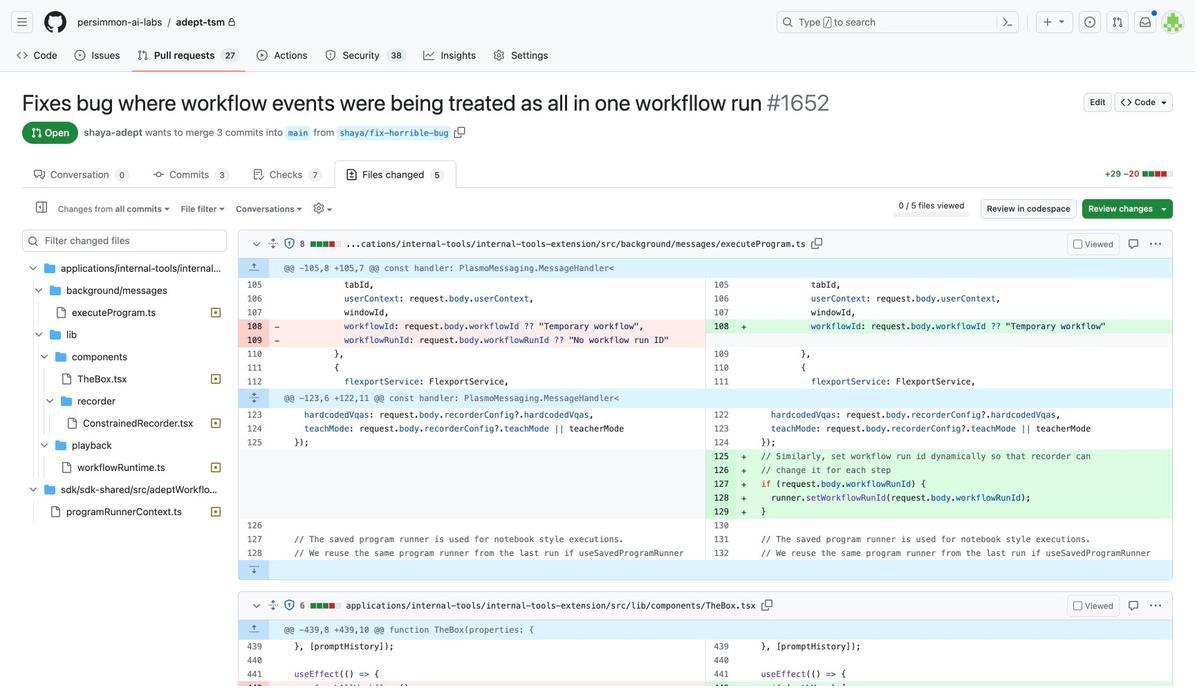 Task type: locate. For each thing, give the bounding box(es) containing it.
1 vertical spatial triangle down image
[[1159, 203, 1170, 215]]

0 vertical spatial toggle diff contents image
[[251, 239, 262, 250]]

triangle down image right plus icon
[[1057, 16, 1068, 27]]

1 vertical spatial code image
[[1122, 97, 1133, 108]]

triangle down image
[[1057, 16, 1068, 27], [1159, 203, 1170, 215]]

1 toggle diff contents image from the top
[[251, 239, 262, 250]]

copy image for show options icon
[[762, 600, 773, 611]]

7 tree item from the top
[[22, 390, 227, 435]]

1 vertical spatial toggle diff contents image
[[251, 601, 262, 612]]

group
[[22, 280, 227, 479], [22, 346, 227, 479], [22, 368, 227, 435]]

checklist image
[[253, 169, 264, 180]]

2 toggle diff contents image from the top
[[251, 601, 262, 612]]

toggle diff contents image
[[251, 239, 262, 250], [251, 601, 262, 612]]

1 vertical spatial expand all image
[[268, 600, 279, 611]]

1 vertical spatial copy image
[[762, 600, 773, 611]]

owned by you along with @persimmon-ai-labs/internal-tools (from codeowners line 1) element
[[284, 238, 295, 249], [284, 600, 295, 611]]

0 vertical spatial code image
[[17, 50, 28, 61]]

comment image left show options image
[[1129, 239, 1140, 250]]

comment image
[[1129, 239, 1140, 250], [1129, 601, 1140, 612]]

shield image
[[325, 50, 336, 61]]

expand all image left owned by you along with @persimmon-ai-labs/internal-tools (from codeowners line 1) icon
[[268, 238, 279, 249]]

code image left triangle down icon
[[1122, 97, 1133, 108]]

0 vertical spatial owned by you along with @persimmon-ai-labs/internal-tools (from codeowners line 1) element
[[284, 238, 295, 249]]

10 tree item from the top
[[22, 457, 227, 479]]

expand all image for owned by you along with @persimmon-ai-labs/internal-tools (from codeowners line 1) icon
[[268, 238, 279, 249]]

2 tree item from the top
[[22, 280, 227, 324]]

git pull request image right issue opened icon
[[1113, 17, 1124, 28]]

comment discussion image
[[34, 169, 45, 180]]

0 vertical spatial expand all image
[[268, 238, 279, 249]]

2 expand all image from the top
[[268, 600, 279, 611]]

copy image
[[812, 238, 823, 249], [762, 600, 773, 611]]

toggle diff contents image up expand up image
[[251, 239, 262, 250]]

6 tree item from the top
[[22, 368, 227, 390]]

12 tree item from the top
[[22, 501, 227, 523]]

status: open image
[[31, 127, 42, 138]]

code image left issue opened image
[[17, 50, 28, 61]]

triangle down image up show options image
[[1159, 203, 1170, 215]]

copy image for show options image
[[812, 238, 823, 249]]

play image
[[257, 50, 268, 61]]

2 group from the top
[[22, 346, 227, 479]]

group for second tree item from the bottom
[[22, 280, 227, 479]]

expand all image left owned by you along with @persimmon-ai-labs/internal-tools (from codeowners line 1) image
[[268, 600, 279, 611]]

0 vertical spatial triangle down image
[[1057, 16, 1068, 27]]

9 tree item from the top
[[22, 435, 227, 479]]

1 owned by you along with @persimmon-ai-labs/internal-tools (from codeowners line 1) element from the top
[[284, 238, 295, 249]]

1 horizontal spatial copy image
[[812, 238, 823, 249]]

tree item
[[22, 257, 227, 479], [22, 280, 227, 324], [22, 302, 227, 324], [22, 324, 227, 479], [22, 346, 227, 435], [22, 368, 227, 390], [22, 390, 227, 435], [22, 412, 227, 435], [22, 435, 227, 479], [22, 457, 227, 479], [22, 479, 227, 523], [22, 501, 227, 523]]

expand all image
[[268, 238, 279, 249], [268, 600, 279, 611]]

1 horizontal spatial git pull request image
[[1113, 17, 1124, 28]]

None checkbox
[[1074, 240, 1083, 249], [1074, 602, 1083, 611], [1074, 240, 1083, 249], [1074, 602, 1083, 611]]

0 horizontal spatial code image
[[17, 50, 28, 61]]

0 vertical spatial copy image
[[812, 238, 823, 249]]

triangle down image
[[1159, 97, 1170, 108]]

comment image left show options icon
[[1129, 601, 1140, 612]]

toggle diff contents image up expand up icon
[[251, 601, 262, 612]]

git pull request image right issue opened image
[[137, 50, 149, 61]]

0 horizontal spatial triangle down image
[[1057, 16, 1068, 27]]

1 vertical spatial comment image
[[1129, 601, 1140, 612]]

11 tree item from the top
[[22, 479, 227, 523]]

1 vertical spatial owned by you along with @persimmon-ai-labs/internal-tools (from codeowners line 1) element
[[284, 600, 295, 611]]

1 expand all image from the top
[[268, 238, 279, 249]]

0 vertical spatial git pull request image
[[1113, 17, 1124, 28]]

3 group from the top
[[22, 368, 227, 435]]

Filter changed files text field
[[22, 230, 227, 252]]

git pull request image
[[1113, 17, 1124, 28], [137, 50, 149, 61]]

0 horizontal spatial copy image
[[762, 600, 773, 611]]

0 vertical spatial comment image
[[1129, 239, 1140, 250]]

1 comment image from the top
[[1129, 239, 1140, 250]]

code image
[[17, 50, 28, 61], [1122, 97, 1133, 108]]

5 tree item from the top
[[22, 346, 227, 435]]

pull request tabs element
[[22, 161, 1099, 188]]

toggle diff contents image for expand up icon
[[251, 601, 262, 612]]

expand all image for owned by you along with @persimmon-ai-labs/internal-tools (from codeowners line 1) image
[[268, 600, 279, 611]]

owned by you along with @persimmon-ai-labs/internal-tools (from codeowners line 1) image
[[284, 600, 295, 611]]

0 horizontal spatial git pull request image
[[137, 50, 149, 61]]

1 vertical spatial git pull request image
[[137, 50, 149, 61]]

gear image
[[494, 50, 505, 61]]

list
[[72, 11, 769, 33]]

owned by you along with @persimmon-ai-labs/internal-tools (from codeowners line 1) element for expand all icon associated with owned by you along with @persimmon-ai-labs/internal-tools (from codeowners line 1) image
[[284, 600, 295, 611]]

1 group from the top
[[22, 280, 227, 479]]

2 owned by you along with @persimmon-ai-labs/internal-tools (from codeowners line 1) element from the top
[[284, 600, 295, 611]]

2 comment image from the top
[[1129, 601, 1140, 612]]



Task type: describe. For each thing, give the bounding box(es) containing it.
issue opened image
[[74, 50, 85, 61]]

toggle diff contents image for expand up image
[[251, 239, 262, 250]]

git pull request image for issue opened icon
[[1113, 17, 1124, 28]]

file tree tree
[[22, 257, 227, 523]]

owned by you along with @persimmon-ai-labs/internal-tools (from codeowners line 1) image
[[284, 238, 295, 249]]

plus image
[[1043, 17, 1054, 28]]

command palette image
[[1003, 17, 1014, 28]]

issue opened image
[[1085, 17, 1096, 28]]

homepage image
[[44, 11, 66, 33]]

group for 9th tree item from the top
[[22, 368, 227, 435]]

1 horizontal spatial code image
[[1122, 97, 1133, 108]]

8 tree item from the top
[[22, 412, 227, 435]]

4 tree item from the top
[[22, 324, 227, 479]]

git commit image
[[153, 169, 164, 180]]

1 horizontal spatial triangle down image
[[1159, 203, 1170, 215]]

git pull request image for issue opened image
[[137, 50, 149, 61]]

comment image for show options icon
[[1129, 601, 1140, 612]]

owned by you along with @persimmon-ai-labs/internal-tools (from codeowners line 1) element for expand all icon related to owned by you along with @persimmon-ai-labs/internal-tools (from codeowners line 1) icon
[[284, 238, 295, 249]]

notifications image
[[1141, 17, 1152, 28]]

graph image
[[423, 50, 435, 61]]

copy image
[[454, 127, 466, 138]]

expand up image
[[249, 262, 260, 273]]

show options image
[[1151, 239, 1162, 250]]

expand up image
[[249, 624, 260, 635]]

expand all image
[[249, 392, 260, 403]]

3 tree item from the top
[[22, 302, 227, 324]]

lock image
[[228, 18, 236, 26]]

sidebar expand image
[[36, 202, 47, 213]]

1 tree item from the top
[[22, 257, 227, 479]]

comment image for show options image
[[1129, 239, 1140, 250]]

expand down image
[[249, 564, 260, 575]]

diff settings image
[[314, 203, 325, 214]]

file diff image
[[346, 169, 357, 180]]

show options image
[[1151, 601, 1162, 612]]



Task type: vqa. For each thing, say whether or not it's contained in the screenshot.
the bottom CODE icon
yes



